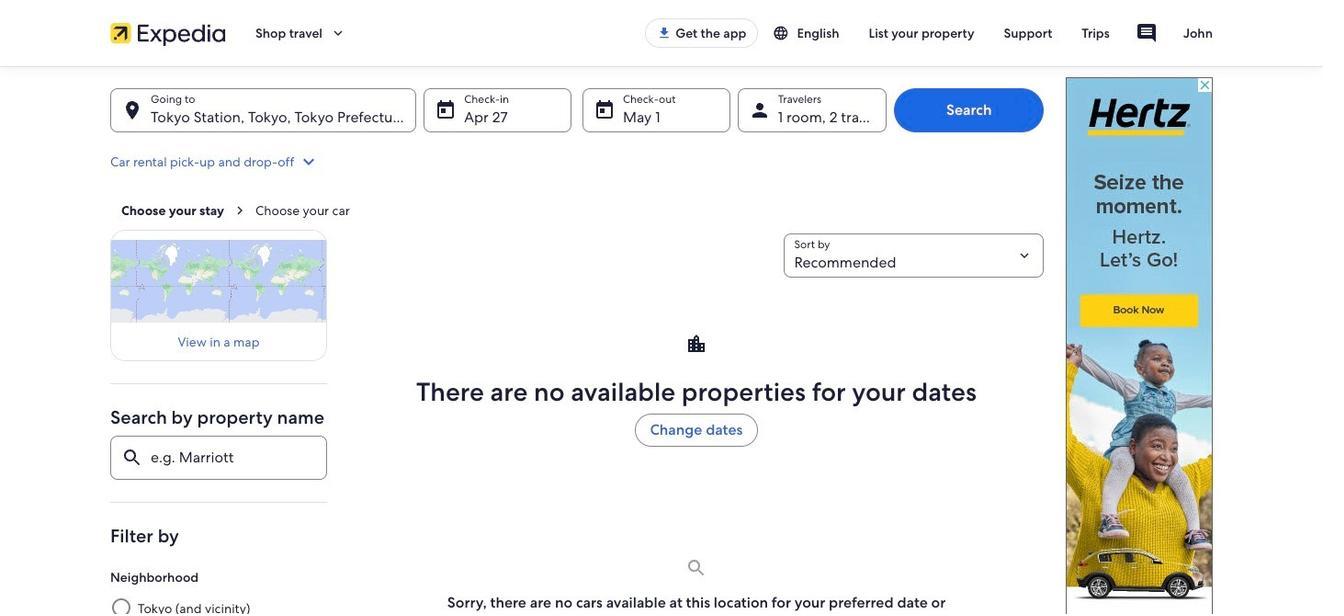 Task type: describe. For each thing, give the bounding box(es) containing it.
step 1 of 3. choose your stay. current page, choose your stay element
[[121, 202, 256, 219]]

expedia logo image
[[110, 20, 226, 46]]



Task type: locate. For each thing, give the bounding box(es) containing it.
small image
[[774, 25, 798, 41]]

communication center icon image
[[1136, 22, 1158, 44]]

trailing image
[[330, 25, 347, 41]]

static map image image
[[110, 230, 327, 323]]

download the app button image
[[658, 26, 672, 40]]



Task type: vqa. For each thing, say whether or not it's contained in the screenshot.
Step 1 of 3. Choose your stay. Current page, Choose your stay Element
yes



